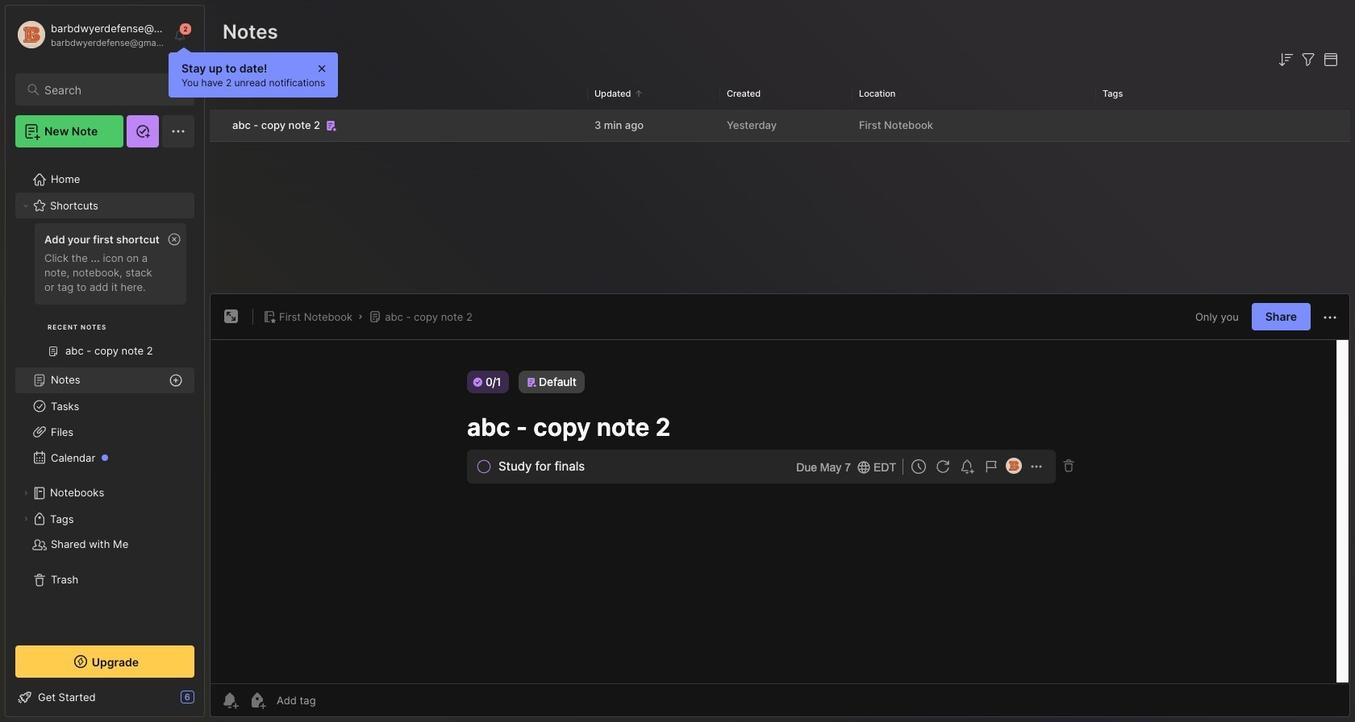 Task type: vqa. For each thing, say whether or not it's contained in the screenshot.
the to-do list row
no



Task type: locate. For each thing, give the bounding box(es) containing it.
row group
[[210, 110, 1350, 143]]

none search field inside main element
[[44, 80, 180, 99]]

Add tag field
[[275, 694, 397, 708]]

tooltip
[[169, 47, 338, 98]]

View options field
[[1318, 50, 1341, 69]]

group
[[15, 219, 194, 374]]

Account field
[[15, 19, 165, 51]]

tree
[[6, 157, 204, 632]]

cell
[[210, 110, 223, 141]]

None search field
[[44, 80, 180, 99]]

expand notebooks image
[[21, 489, 31, 499]]

expand tags image
[[21, 515, 31, 524]]

main element
[[0, 0, 210, 723]]

add tag image
[[248, 691, 267, 711]]

tree inside main element
[[6, 157, 204, 632]]



Task type: describe. For each thing, give the bounding box(es) containing it.
expand note image
[[222, 308, 241, 327]]

Help and Learning task checklist field
[[6, 685, 204, 711]]

click to collapse image
[[204, 693, 216, 712]]

Search text field
[[44, 82, 180, 98]]

Add filters field
[[1299, 50, 1318, 69]]

add filters image
[[1299, 50, 1318, 69]]

note window element
[[210, 294, 1350, 722]]

group inside tree
[[15, 219, 194, 374]]

Sort options field
[[1276, 50, 1296, 69]]

add a reminder image
[[220, 691, 240, 711]]

Note Editor text field
[[211, 340, 1350, 684]]



